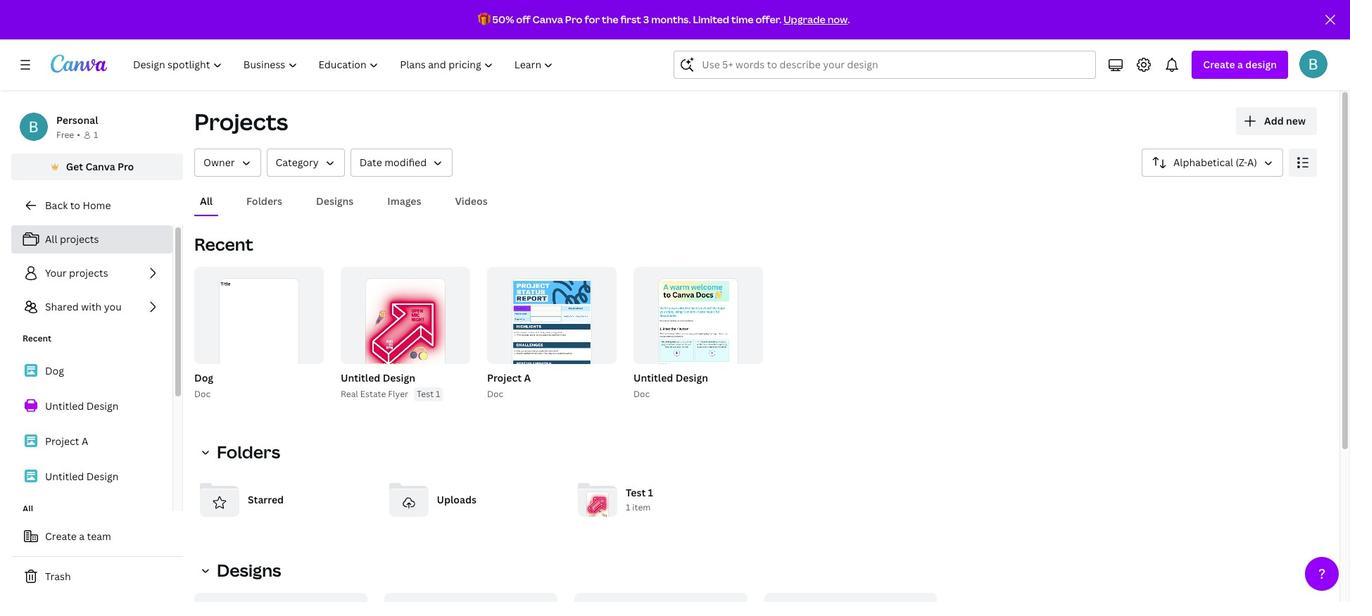 Task type: describe. For each thing, give the bounding box(es) containing it.
1 right •
[[94, 129, 98, 141]]

add new
[[1265, 114, 1306, 127]]

your projects
[[45, 266, 108, 280]]

create for create a team
[[45, 530, 77, 543]]

now
[[828, 13, 848, 26]]

folders button
[[241, 188, 288, 215]]

list containing all projects
[[11, 225, 173, 321]]

top level navigation element
[[124, 51, 566, 79]]

uploads
[[437, 493, 477, 506]]

shared with you
[[45, 300, 122, 313]]

create a design
[[1204, 58, 1277, 71]]

project a doc
[[487, 371, 531, 400]]

projects for your projects
[[69, 266, 108, 280]]

starred
[[248, 493, 284, 506]]

modified
[[385, 156, 427, 169]]

create a design button
[[1193, 51, 1289, 79]]

Category button
[[267, 149, 345, 177]]

test 1
[[417, 388, 440, 400]]

project for project a doc
[[487, 371, 522, 385]]

designs button
[[311, 188, 359, 215]]

dog button
[[194, 370, 213, 387]]

project a link
[[11, 427, 173, 456]]

brad klo image
[[1300, 50, 1328, 78]]

untitled design doc
[[634, 371, 708, 400]]

designs button
[[194, 556, 290, 585]]

1 up item
[[648, 486, 653, 500]]

test for test 1 1 item
[[626, 486, 646, 500]]

folders button
[[194, 438, 289, 466]]

to
[[70, 199, 80, 212]]

get
[[66, 160, 83, 173]]

create for create a design
[[1204, 58, 1236, 71]]

date modified
[[360, 156, 427, 169]]

you
[[104, 300, 122, 313]]

upgrade now button
[[784, 13, 848, 26]]

🎁 50% off canva pro for the first 3 months. limited time offer. upgrade now .
[[478, 13, 850, 26]]

the
[[602, 13, 619, 26]]

date
[[360, 156, 382, 169]]

dog for dog doc
[[194, 371, 213, 385]]

design
[[1246, 58, 1277, 71]]

a for project a doc
[[524, 371, 531, 385]]

0 vertical spatial pro
[[565, 13, 583, 26]]

0 vertical spatial untitled design
[[341, 371, 415, 385]]

doc for untitled design
[[634, 388, 650, 400]]

dog link
[[11, 356, 173, 386]]

a for team
[[79, 530, 85, 543]]

shared with you link
[[11, 293, 173, 321]]

team
[[87, 530, 111, 543]]

projects
[[194, 106, 288, 137]]

1 inside button
[[436, 388, 440, 400]]

project for project a
[[45, 435, 79, 448]]

test for test 1
[[417, 388, 434, 400]]

0 horizontal spatial all
[[23, 503, 33, 515]]

create a team button
[[11, 523, 183, 551]]

alphabetical
[[1174, 156, 1234, 169]]

offer.
[[756, 13, 782, 26]]

images button
[[382, 188, 427, 215]]

time
[[732, 13, 754, 26]]

🎁
[[478, 13, 491, 26]]

back to home link
[[11, 192, 183, 220]]

1 untitled design button from the left
[[341, 370, 415, 387]]

videos button
[[450, 188, 493, 215]]

all projects link
[[11, 225, 173, 254]]

0 vertical spatial canva
[[533, 13, 563, 26]]

projects for all projects
[[60, 232, 99, 246]]

months.
[[652, 13, 691, 26]]

a for design
[[1238, 58, 1244, 71]]

.
[[848, 13, 850, 26]]

videos
[[455, 194, 488, 208]]

add
[[1265, 114, 1284, 127]]

test 1 button
[[414, 387, 443, 401]]

limited
[[693, 13, 730, 26]]

starred link
[[194, 475, 372, 525]]

2 untitled design link from the top
[[11, 462, 173, 492]]

all for all projects
[[45, 232, 57, 246]]

owner
[[204, 156, 235, 169]]

with
[[81, 300, 102, 313]]

designs inside button
[[316, 194, 354, 208]]



Task type: locate. For each thing, give the bounding box(es) containing it.
test up item
[[626, 486, 646, 500]]

0 vertical spatial untitled design link
[[11, 392, 173, 421]]

0 vertical spatial project
[[487, 371, 522, 385]]

0 horizontal spatial doc
[[194, 388, 211, 400]]

projects down back to home
[[60, 232, 99, 246]]

folders down category
[[247, 194, 282, 208]]

untitled design link
[[11, 392, 173, 421], [11, 462, 173, 492]]

untitled design button
[[341, 370, 415, 387], [634, 370, 708, 387]]

back to home
[[45, 199, 111, 212]]

trash
[[45, 570, 71, 583]]

0 vertical spatial recent
[[194, 232, 253, 256]]

0 vertical spatial a
[[1238, 58, 1244, 71]]

dog inside list
[[45, 364, 64, 377]]

1 horizontal spatial all
[[45, 232, 57, 246]]

0 horizontal spatial canva
[[85, 160, 115, 173]]

test 1 1 item
[[626, 486, 653, 514]]

Date modified button
[[350, 149, 453, 177]]

get canva pro
[[66, 160, 134, 173]]

1 vertical spatial project
[[45, 435, 79, 448]]

0 horizontal spatial a
[[82, 435, 88, 448]]

upgrade
[[784, 13, 826, 26]]

doc inside untitled design doc
[[634, 388, 650, 400]]

50%
[[493, 13, 514, 26]]

folders
[[247, 194, 282, 208], [217, 440, 280, 463]]

your projects link
[[11, 259, 173, 287]]

folders inside dropdown button
[[217, 440, 280, 463]]

1 horizontal spatial test
[[626, 486, 646, 500]]

canva right off
[[533, 13, 563, 26]]

projects right your
[[69, 266, 108, 280]]

1 horizontal spatial a
[[524, 371, 531, 385]]

dog for dog
[[45, 364, 64, 377]]

1 horizontal spatial a
[[1238, 58, 1244, 71]]

1 vertical spatial untitled design
[[45, 399, 119, 413]]

1 right 'flyer'
[[436, 388, 440, 400]]

1 horizontal spatial pro
[[565, 13, 583, 26]]

pro up back to home link
[[118, 160, 134, 173]]

1 doc from the left
[[194, 388, 211, 400]]

create a team
[[45, 530, 111, 543]]

all inside list
[[45, 232, 57, 246]]

Owner button
[[194, 149, 261, 177]]

real
[[341, 388, 358, 400]]

first
[[621, 13, 642, 26]]

0 vertical spatial projects
[[60, 232, 99, 246]]

recent down "all" button
[[194, 232, 253, 256]]

0 vertical spatial a
[[524, 371, 531, 385]]

test
[[417, 388, 434, 400], [626, 486, 646, 500]]

•
[[77, 129, 80, 141]]

2 horizontal spatial doc
[[634, 388, 650, 400]]

2 horizontal spatial all
[[200, 194, 213, 208]]

a left team on the bottom
[[79, 530, 85, 543]]

(z-
[[1236, 156, 1248, 169]]

1 vertical spatial canva
[[85, 160, 115, 173]]

1 horizontal spatial recent
[[194, 232, 253, 256]]

1 left item
[[626, 502, 631, 514]]

2 list from the top
[[11, 356, 173, 492]]

0 horizontal spatial dog
[[45, 364, 64, 377]]

a inside dropdown button
[[1238, 58, 1244, 71]]

for
[[585, 13, 600, 26]]

1 vertical spatial all
[[45, 232, 57, 246]]

untitled
[[341, 371, 381, 385], [634, 371, 673, 385], [45, 399, 84, 413], [45, 470, 84, 483]]

back
[[45, 199, 68, 212]]

1 horizontal spatial untitled design button
[[634, 370, 708, 387]]

0 vertical spatial list
[[11, 225, 173, 321]]

all button
[[194, 188, 218, 215]]

2 vertical spatial all
[[23, 503, 33, 515]]

create
[[1204, 58, 1236, 71], [45, 530, 77, 543]]

1 horizontal spatial canva
[[533, 13, 563, 26]]

list
[[11, 225, 173, 321], [11, 356, 173, 492]]

untitled design up real estate flyer
[[341, 371, 415, 385]]

test right 'flyer'
[[417, 388, 434, 400]]

0 horizontal spatial a
[[79, 530, 85, 543]]

doc inside dog doc
[[194, 388, 211, 400]]

2 doc from the left
[[487, 388, 504, 400]]

1 horizontal spatial designs
[[316, 194, 354, 208]]

list containing dog
[[11, 356, 173, 492]]

off
[[516, 13, 531, 26]]

untitled design link down project a link
[[11, 462, 173, 492]]

design inside untitled design doc
[[676, 371, 708, 385]]

project inside project a doc
[[487, 371, 522, 385]]

test inside button
[[417, 388, 434, 400]]

alphabetical (z-a)
[[1174, 156, 1258, 169]]

0 horizontal spatial recent
[[23, 332, 51, 344]]

0 horizontal spatial test
[[417, 388, 434, 400]]

1 vertical spatial create
[[45, 530, 77, 543]]

a inside project a doc
[[524, 371, 531, 385]]

0 horizontal spatial untitled design button
[[341, 370, 415, 387]]

project a button
[[487, 370, 531, 387]]

canva inside button
[[85, 160, 115, 173]]

0 vertical spatial all
[[200, 194, 213, 208]]

Search search field
[[702, 51, 1069, 78]]

1 vertical spatial pro
[[118, 160, 134, 173]]

2 vertical spatial untitled design
[[45, 470, 119, 483]]

design
[[383, 371, 415, 385], [676, 371, 708, 385], [86, 399, 119, 413], [86, 470, 119, 483]]

project a
[[45, 435, 88, 448]]

untitled inside untitled design doc
[[634, 371, 673, 385]]

a left design
[[1238, 58, 1244, 71]]

1 vertical spatial list
[[11, 356, 173, 492]]

0 horizontal spatial project
[[45, 435, 79, 448]]

0 horizontal spatial create
[[45, 530, 77, 543]]

folders inside button
[[247, 194, 282, 208]]

1
[[94, 129, 98, 141], [436, 388, 440, 400], [648, 486, 653, 500], [626, 502, 631, 514]]

flyer
[[388, 388, 409, 400]]

doc
[[194, 388, 211, 400], [487, 388, 504, 400], [634, 388, 650, 400]]

doc for project a
[[487, 388, 504, 400]]

free
[[56, 129, 74, 141]]

project inside list
[[45, 435, 79, 448]]

add new button
[[1237, 107, 1318, 135]]

a)
[[1248, 156, 1258, 169]]

1 vertical spatial projects
[[69, 266, 108, 280]]

None search field
[[674, 51, 1097, 79]]

create inside dropdown button
[[1204, 58, 1236, 71]]

folders up starred
[[217, 440, 280, 463]]

0 horizontal spatial designs
[[217, 558, 281, 582]]

all projects
[[45, 232, 99, 246]]

recent
[[194, 232, 253, 256], [23, 332, 51, 344]]

a
[[524, 371, 531, 385], [82, 435, 88, 448]]

get canva pro button
[[11, 154, 183, 180]]

1 list from the top
[[11, 225, 173, 321]]

pro left for
[[565, 13, 583, 26]]

0 vertical spatial designs
[[316, 194, 354, 208]]

doc inside project a doc
[[487, 388, 504, 400]]

all for "all" button
[[200, 194, 213, 208]]

1 vertical spatial a
[[82, 435, 88, 448]]

item
[[633, 502, 651, 514]]

untitled design down project a link
[[45, 470, 119, 483]]

1 vertical spatial test
[[626, 486, 646, 500]]

canva
[[533, 13, 563, 26], [85, 160, 115, 173]]

untitled design link down dog link
[[11, 392, 173, 421]]

0 vertical spatial folders
[[247, 194, 282, 208]]

canva right the get on the top of the page
[[85, 160, 115, 173]]

1 untitled design link from the top
[[11, 392, 173, 421]]

real estate flyer
[[341, 388, 409, 400]]

1 horizontal spatial doc
[[487, 388, 504, 400]]

Sort by button
[[1142, 149, 1284, 177]]

project
[[487, 371, 522, 385], [45, 435, 79, 448]]

3 doc from the left
[[634, 388, 650, 400]]

all inside button
[[200, 194, 213, 208]]

0 vertical spatial test
[[417, 388, 434, 400]]

pro inside button
[[118, 160, 134, 173]]

dog doc
[[194, 371, 213, 400]]

create left design
[[1204, 58, 1236, 71]]

untitled design down dog link
[[45, 399, 119, 413]]

1 vertical spatial folders
[[217, 440, 280, 463]]

a inside button
[[79, 530, 85, 543]]

a for project a
[[82, 435, 88, 448]]

free •
[[56, 129, 80, 141]]

uploads link
[[383, 475, 561, 525]]

new
[[1287, 114, 1306, 127]]

trash link
[[11, 563, 183, 591]]

shared
[[45, 300, 79, 313]]

all
[[200, 194, 213, 208], [45, 232, 57, 246], [23, 503, 33, 515]]

untitled inside the untitled design button
[[341, 371, 381, 385]]

designs
[[316, 194, 354, 208], [217, 558, 281, 582]]

2 untitled design button from the left
[[634, 370, 708, 387]]

a
[[1238, 58, 1244, 71], [79, 530, 85, 543]]

recent down the "shared"
[[23, 332, 51, 344]]

images
[[388, 194, 421, 208]]

1 horizontal spatial create
[[1204, 58, 1236, 71]]

1 vertical spatial a
[[79, 530, 85, 543]]

estate
[[360, 388, 386, 400]]

1 vertical spatial untitled design link
[[11, 462, 173, 492]]

0 vertical spatial create
[[1204, 58, 1236, 71]]

test inside test 1 1 item
[[626, 486, 646, 500]]

1 horizontal spatial dog
[[194, 371, 213, 385]]

create inside button
[[45, 530, 77, 543]]

1 vertical spatial designs
[[217, 558, 281, 582]]

pro
[[565, 13, 583, 26], [118, 160, 134, 173]]

1 horizontal spatial project
[[487, 371, 522, 385]]

home
[[83, 199, 111, 212]]

create left team on the bottom
[[45, 530, 77, 543]]

3
[[644, 13, 649, 26]]

design inside button
[[383, 371, 415, 385]]

0 horizontal spatial pro
[[118, 160, 134, 173]]

designs inside dropdown button
[[217, 558, 281, 582]]

personal
[[56, 113, 98, 127]]

1 vertical spatial recent
[[23, 332, 51, 344]]

projects
[[60, 232, 99, 246], [69, 266, 108, 280]]

category
[[276, 156, 319, 169]]

your
[[45, 266, 67, 280]]



Task type: vqa. For each thing, say whether or not it's contained in the screenshot.
Starred
yes



